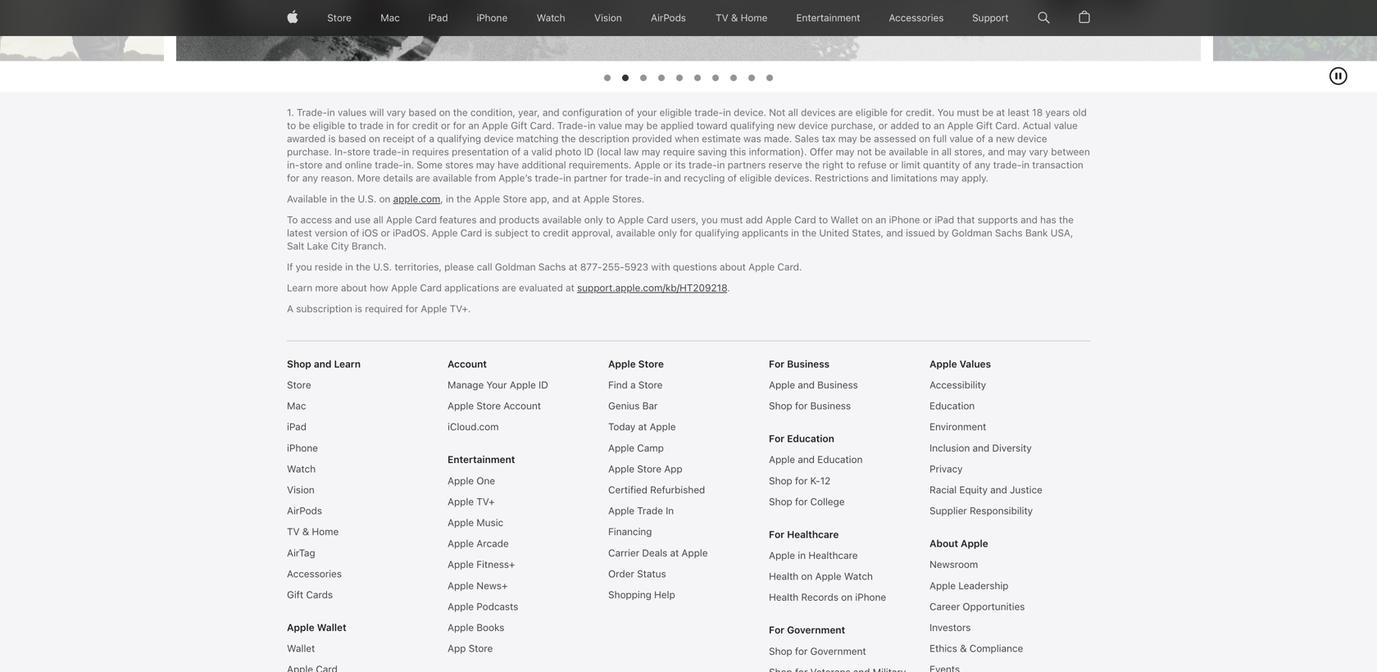 Task type: vqa. For each thing, say whether or not it's contained in the screenshot.
the Order Status
yes



Task type: describe. For each thing, give the bounding box(es) containing it.
apple and education
[[769, 454, 863, 466]]

1 horizontal spatial are
[[502, 282, 516, 294]]

1 horizontal spatial new
[[996, 133, 1015, 145]]

health for health records on iphone
[[769, 592, 799, 604]]

manage your apple id link
[[448, 379, 548, 391]]

available
[[287, 193, 327, 205]]

on left full in the top right of the page
[[919, 133, 930, 145]]

of inside to access and use all apple card features and products available only to apple card users, you must add apple card to wallet on an iphone or ipad that supports and has the latest version of ios or ipados. apple card is subject to credit approval, available only for qualifying applicants in the united states, and issued by goldman sachs bank usa, salt lake city branch.
[[350, 227, 359, 239]]

government inside list
[[810, 645, 866, 657]]

vision image
[[594, 0, 622, 36]]

1 horizontal spatial wallet
[[317, 622, 346, 634]]

health on apple watch
[[769, 571, 873, 583]]

the down branch.
[[356, 261, 371, 273]]

store up mac in the left of the page
[[287, 379, 311, 391]]

or right ios
[[381, 227, 390, 239]]

today at apple link
[[608, 421, 676, 433]]

or left the its
[[663, 159, 673, 171]]

ipados.
[[393, 227, 429, 239]]

to up restrictions
[[846, 159, 855, 171]]

trade
[[360, 119, 384, 131]]

and down refuse
[[872, 172, 888, 184]]

privacy link
[[930, 463, 963, 475]]

mac
[[287, 400, 306, 412]]

1 vertical spatial vary
[[1029, 146, 1049, 158]]

financing
[[608, 526, 652, 538]]

on down "trade"
[[369, 133, 380, 145]]

in up toward
[[723, 106, 731, 118]]

the left united
[[802, 227, 817, 239]]

and down for education
[[798, 454, 815, 466]]

tv and home image
[[715, 0, 768, 36]]

apple's
[[499, 172, 532, 184]]

in right ,
[[446, 193, 454, 205]]

for inside to access and use all apple card features and products available only to apple card users, you must add apple card to wallet on an iphone or ipad that supports and has the latest version of ios or ipados. apple card is subject to credit approval, available only for qualifying applicants in the united states, and issued by goldman sachs bank usa, salt lake city branch.
[[680, 227, 692, 239]]

tab list inside tv plus gallery group
[[598, 74, 779, 81]]

partner
[[574, 172, 607, 184]]

in down configuration
[[588, 119, 596, 131]]

by
[[938, 227, 949, 239]]

learn inside apple directory navigation
[[334, 358, 361, 370]]

and right app,
[[552, 193, 569, 205]]

business for for
[[810, 400, 851, 412]]

certified
[[608, 484, 648, 496]]

apple tv+ link
[[448, 496, 495, 508]]

years
[[1046, 106, 1070, 118]]

available down app,
[[542, 214, 582, 226]]

privacy
[[930, 463, 963, 475]]

wallet inside to access and use all apple card features and products available only to apple card users, you must add apple card to wallet on an iphone or ipad that supports and has the latest version of ios or ipados. apple card is subject to credit approval, available only for qualifying applicants in the united states, and issued by goldman sachs bank usa, salt lake city branch.
[[831, 214, 859, 226]]

tax
[[822, 133, 836, 145]]

and right stores,
[[988, 146, 1005, 158]]

subject
[[495, 227, 528, 239]]

the up photo
[[561, 133, 576, 145]]

for down apple and business
[[795, 400, 808, 412]]

eligible down partners at the top of page
[[740, 172, 772, 184]]

or up issued
[[923, 214, 932, 226]]

trade- up recycling
[[689, 159, 717, 171]]

condition,
[[470, 106, 516, 118]]

1 vertical spatial goldman
[[495, 261, 536, 273]]

for for for education
[[769, 433, 785, 445]]

trade- down law
[[625, 172, 654, 184]]

or left 'limit'
[[889, 159, 899, 171]]

eligible up purchase,
[[856, 106, 888, 118]]

available down stores
[[433, 172, 472, 184]]

0 horizontal spatial vary
[[387, 106, 406, 118]]

app,
[[530, 193, 550, 205]]

2 horizontal spatial list item
[[930, 663, 1074, 672]]

k-
[[810, 475, 820, 487]]

0 vertical spatial business
[[787, 358, 830, 370]]

will
[[369, 106, 384, 118]]

access
[[300, 214, 332, 226]]

list for for education
[[769, 454, 913, 509]]

in-
[[334, 146, 347, 158]]

for up added
[[891, 106, 903, 118]]

for down the requirements.
[[610, 172, 623, 184]]

list for entertainment
[[448, 475, 592, 655]]

gift
[[287, 589, 303, 601]]

refuse
[[858, 159, 887, 171]]

0 vertical spatial government
[[787, 624, 845, 636]]

on down details
[[379, 193, 391, 205]]

the down offer
[[805, 159, 820, 171]]

apple for apple in healthcare
[[769, 550, 795, 562]]

for down shop for k-12 link
[[795, 496, 808, 508]]

tv & home link
[[287, 526, 339, 538]]

may down "quantity"
[[940, 172, 959, 184]]

0 vertical spatial based
[[409, 106, 436, 118]]

on down apple watch
[[841, 592, 853, 604]]

2 horizontal spatial device
[[1017, 133, 1047, 145]]

and up version
[[335, 214, 352, 226]]

0 vertical spatial education
[[930, 400, 975, 412]]

be up not
[[860, 133, 871, 145]]

apple store
[[608, 358, 664, 370]]

& for tv
[[302, 526, 309, 538]]

added
[[891, 119, 919, 131]]

list for for healthcare
[[769, 549, 913, 604]]

wallet link
[[287, 643, 315, 655]]

2 horizontal spatial an
[[934, 119, 945, 131]]

a up "apply."
[[988, 133, 993, 145]]

subscription
[[296, 303, 352, 315]]

eligible up awarded
[[313, 119, 345, 131]]

0 vertical spatial healthcare
[[787, 529, 839, 541]]

for down in-
[[287, 172, 300, 184]]

airpods link
[[287, 505, 322, 517]]

for education
[[769, 433, 834, 445]]

1 vertical spatial based
[[338, 133, 366, 145]]

and up bank
[[1021, 214, 1038, 226]]

shop for business
[[769, 400, 851, 412]]

of left your
[[625, 106, 634, 118]]

1 vertical spatial store
[[299, 159, 323, 171]]

shop for shop for government
[[769, 645, 792, 657]]

in down provided on the left top of page
[[654, 172, 662, 184]]

available up 'limit'
[[889, 146, 928, 158]]

may down purchase,
[[838, 133, 857, 145]]

at right "today"
[[638, 421, 647, 433]]

may down your
[[625, 119, 644, 131]]

0 vertical spatial qualifying
[[730, 119, 774, 131]]

provided
[[632, 133, 672, 145]]

information).
[[749, 146, 807, 158]]

0 vertical spatial trade-
[[297, 106, 327, 118]]

today at apple
[[608, 421, 676, 433]]

1 vertical spatial only
[[658, 227, 677, 239]]

full
[[933, 133, 947, 145]]

2 vertical spatial education
[[818, 454, 863, 466]]

for for for healthcare
[[769, 529, 785, 541]]

may down actual
[[1008, 146, 1027, 158]]

support image
[[973, 0, 1009, 36]]

supplier responsibility link
[[930, 505, 1033, 517]]

must inside 1. trade-in values will vary based on the condition, year, and configuration of your eligible trade-in device. not all devices are eligible for credit. you must be at least 18 years old to be eligible to trade in for credit or for an apple gift card. trade-in value may be applied toward qualifying new device purchase, or added to an apple gift card. actual value awarded is based on receipt of a qualifying device matching the description provided when estimate was made. sales tax may be assessed on full value of a new device purchase. in-store trade-in requires presentation of a valid photo id (local law may require saving this information). offer may not be available in all stores, and may vary between in-store and online trade-in. some stores may have additional requirements. apple or its trade-in partners reserve the right to refuse or limit quantity of any trade-in transaction for any reason. more details are available from apple's trade-in partner for trade-in and recycling of eligible devices. restrictions and limitations may apply.
[[957, 106, 980, 118]]

education link
[[930, 400, 975, 412]]

0 horizontal spatial an
[[468, 119, 479, 131]]

1 apple gift card. from the left
[[482, 119, 555, 131]]

apple leadership
[[930, 580, 1009, 592]]

may up right
[[836, 146, 855, 158]]

users,
[[671, 214, 699, 226]]

available up 5923
[[616, 227, 656, 239]]

apple for apple leadership
[[930, 580, 956, 592]]

add
[[746, 214, 763, 226]]

or up requires
[[441, 119, 450, 131]]

0 vertical spatial u.s.
[[358, 193, 376, 205]]

shopping help
[[608, 589, 675, 601]]

1 horizontal spatial is
[[355, 303, 362, 315]]

0 vertical spatial all
[[788, 106, 798, 118]]

and down apple store
[[479, 214, 496, 226]]

if
[[287, 261, 293, 273]]

wallet list
[[287, 642, 431, 672]]

apple in healthcare
[[769, 550, 858, 562]]

1 horizontal spatial any
[[975, 159, 991, 171]]

apple music
[[448, 517, 503, 529]]

a inside navigation
[[630, 379, 636, 391]]

an inside to access and use all apple card features and products available only to apple card users, you must add apple card to wallet on an iphone or ipad that supports and has the latest version of ios or ipados. apple card is subject to credit approval, available only for qualifying applicants in the united states, and issued by goldman sachs bank usa, salt lake city branch.
[[875, 214, 886, 226]]

if you reside in the u.s. territories, please call goldman sachs at 877-255-5923 with questions about apple card.
[[287, 261, 802, 273]]

and up the shop for business link
[[798, 379, 815, 391]]

genius bar
[[608, 400, 658, 412]]

1 vertical spatial education
[[787, 433, 834, 445]]

store for apple store account
[[477, 400, 501, 412]]

in left transaction at top right
[[1022, 159, 1030, 171]]

ios
[[362, 227, 378, 239]]

values
[[960, 358, 991, 370]]

to down products
[[531, 227, 540, 239]]

at down partner
[[572, 193, 581, 205]]

apple arcade link
[[448, 538, 509, 550]]

for healthcare
[[769, 529, 839, 541]]

for right required at top
[[406, 303, 418, 315]]

of up requires
[[417, 133, 426, 145]]

today
[[608, 421, 636, 433]]

devices
[[801, 106, 836, 118]]

in up receipt
[[386, 119, 394, 131]]

some
[[417, 159, 443, 171]]

a up requires
[[429, 133, 434, 145]]

2 horizontal spatial are
[[839, 106, 853, 118]]

1 vertical spatial healthcare
[[809, 550, 858, 562]]

0 horizontal spatial value
[[598, 119, 622, 131]]

in up in.
[[401, 146, 409, 158]]

supplier
[[930, 505, 967, 517]]

may up from
[[476, 159, 495, 171]]

id
[[584, 146, 594, 158]]

learn more about how apple card applications are evaluated at support.apple.com/kb/ht209218 .
[[287, 282, 730, 294]]

apple up camp
[[650, 421, 676, 433]]

1 vertical spatial u.s.
[[373, 261, 392, 273]]

for left k-
[[795, 475, 808, 487]]

is inside to access and use all apple card features and products available only to apple card users, you must add apple card to wallet on an iphone or ipad that supports and has the latest version of ios or ipados. apple card is subject to credit approval, available only for qualifying applicants in the united states, and issued by goldman sachs bank usa, salt lake city branch.
[[485, 227, 492, 239]]

and right the year,
[[543, 106, 560, 118]]

about apple
[[930, 538, 988, 550]]

and up reason.
[[325, 159, 342, 171]]

apple news+ link
[[448, 580, 508, 592]]

1. trade-in values will vary based on the condition, year, and configuration of your eligible trade-in device. not all devices are eligible for credit. you must be at least 18 years old to be eligible to trade in for credit or for an apple gift card. trade-in value may be applied toward qualifying new device purchase, or added to an apple gift card. actual value awarded is based on receipt of a qualifying device matching the description provided when estimate was made. sales tax may be assessed on full value of a new device purchase. in-store trade-in requires presentation of a valid photo id (local law may require saving this information). offer may not be available in all stores, and may vary between in-store and online trade-in. some stores may have additional requirements. apple or its trade-in partners reserve the right to refuse or limit quantity of any trade-in transaction for any reason. more details are available from apple's trade-in partner for trade-in and recycling of eligible devices. restrictions and limitations may apply.
[[287, 106, 1090, 184]]

a subscription is required for apple tv+.
[[287, 303, 471, 315]]

apple image
[[287, 0, 298, 36]]

shop for college
[[769, 496, 845, 508]]

app store
[[448, 643, 493, 655]]

877-
[[580, 261, 602, 273]]

for for for government
[[769, 624, 785, 636]]

trade- down additional
[[535, 172, 563, 184]]

apple for apple store account
[[448, 400, 474, 412]]

apple for apple podcasts
[[448, 601, 474, 613]]

racial equity and justice
[[930, 484, 1043, 496]]

1 vertical spatial you
[[296, 261, 312, 273]]

qualifying inside to access and use all apple card features and products available only to apple card users, you must add apple card to wallet on an iphone or ipad that supports and has the latest version of ios or ipados. apple card is subject to credit approval, available only for qualifying applicants in the united states, and issued by goldman sachs bank usa, salt lake city branch.
[[695, 227, 739, 239]]

supports
[[978, 214, 1018, 226]]

2 horizontal spatial value
[[1054, 119, 1078, 131]]

apple for apple store app
[[608, 463, 635, 475]]

0 horizontal spatial new
[[777, 119, 796, 131]]

shop for shop for college
[[769, 496, 792, 508]]

apple tv+.
[[421, 303, 471, 315]]

lake
[[307, 240, 328, 252]]

trade- up details
[[375, 159, 403, 171]]

environment link
[[930, 421, 986, 433]]

be up provided on the left top of page
[[646, 119, 658, 131]]

and left issued
[[886, 227, 903, 239]]

apple card up applicants
[[766, 214, 816, 226]]

to down the values
[[348, 119, 357, 131]]

with
[[651, 261, 670, 273]]

approval,
[[572, 227, 613, 239]]

usa,
[[1051, 227, 1073, 239]]

trade- up toward
[[695, 106, 723, 118]]

apple fitness+
[[448, 559, 515, 571]]

of down partners at the top of page
[[728, 172, 737, 184]]

health records on iphone link
[[769, 592, 886, 604]]

list for shop and learn
[[287, 379, 431, 602]]

cards
[[306, 589, 333, 601]]

the up usa,
[[1059, 214, 1074, 226]]

apple card down features
[[432, 227, 482, 239]]

help
[[654, 589, 675, 601]]

vision
[[287, 484, 315, 496]]

financing link
[[608, 526, 652, 538]]

certified refurbished
[[608, 484, 705, 496]]

you inside to access and use all apple card features and products available only to apple card users, you must add apple card to wallet on an iphone or ipad that supports and has the latest version of ios or ipados. apple card is subject to credit approval, available only for qualifying applicants in the united states, and issued by goldman sachs bank usa, salt lake city branch.
[[701, 214, 718, 226]]

.
[[727, 282, 730, 294]]

apple podcasts
[[448, 601, 518, 613]]

list for about apple
[[930, 558, 1074, 672]]

0 horizontal spatial learn
[[287, 282, 312, 294]]

the down reason.
[[340, 193, 355, 205]]

apple store
[[474, 193, 527, 205]]

of up stores,
[[976, 133, 985, 145]]

entertainment image
[[797, 0, 860, 36]]

to up united
[[819, 214, 828, 226]]



Task type: locate. For each thing, give the bounding box(es) containing it.
1 for from the top
[[769, 358, 785, 370]]

support.apple.com/kb/ht209218 link
[[577, 282, 727, 294]]

must right you
[[957, 106, 980, 118]]

0 horizontal spatial trade-
[[297, 106, 327, 118]]

wallet inside list
[[287, 643, 315, 655]]

apple podcasts link
[[448, 601, 518, 613]]

the
[[453, 106, 468, 118], [561, 133, 576, 145], [805, 159, 820, 171], [340, 193, 355, 205], [457, 193, 471, 205], [1059, 214, 1074, 226], [802, 227, 817, 239], [356, 261, 371, 273]]

not
[[769, 106, 786, 118]]

1 horizontal spatial an
[[875, 214, 886, 226]]

apple directory navigation
[[287, 341, 1090, 672]]

1 vertical spatial any
[[302, 172, 318, 184]]

0 horizontal spatial list item
[[287, 663, 431, 672]]

your
[[487, 379, 507, 391]]

education down accessibility link
[[930, 400, 975, 412]]

list containing apple one
[[448, 475, 592, 655]]

0 vertical spatial iphone
[[889, 214, 920, 226]]

2 for from the top
[[769, 433, 785, 445]]

1 health from the top
[[769, 571, 799, 583]]

be up refuse
[[875, 146, 886, 158]]

for up presentation
[[453, 119, 466, 131]]

iphone up watch
[[287, 442, 318, 454]]

1 horizontal spatial based
[[409, 106, 436, 118]]

apple trade in
[[608, 505, 674, 517]]

2 horizontal spatial all
[[942, 146, 952, 158]]

1 horizontal spatial account
[[504, 400, 541, 412]]

iphone inside to access and use all apple card features and products available only to apple card users, you must add apple card to wallet on an iphone or ipad that supports and has the latest version of ios or ipados. apple card is subject to credit approval, available only for qualifying applicants in the united states, and issued by goldman sachs bank usa, salt lake city branch.
[[889, 214, 920, 226]]

2 vertical spatial wallet
[[287, 643, 315, 655]]

required
[[365, 303, 403, 315]]

0 horizontal spatial wallet
[[287, 643, 315, 655]]

0 vertical spatial &
[[302, 526, 309, 538]]

airpods image
[[651, 0, 686, 36]]

ipad inside to access and use all apple card features and products available only to apple card users, you must add apple card to wallet on an iphone or ipad that supports and has the latest version of ios or ipados. apple card is subject to credit approval, available only for qualifying applicants in the united states, and issued by goldman sachs bank usa, salt lake city branch.
[[935, 214, 954, 226]]

ethics
[[930, 643, 957, 655]]

career opportunities link
[[930, 601, 1025, 613]]

business up apple and business link
[[787, 358, 830, 370]]

in left the values
[[327, 106, 335, 118]]

goldman inside to access and use all apple card features and products available only to apple card users, you must add apple card to wallet on an iphone or ipad that supports and has the latest version of ios or ipados. apple card is subject to credit approval, available only for qualifying applicants in the united states, and issued by goldman sachs bank usa, salt lake city branch.
[[952, 227, 992, 239]]

0 horizontal spatial based
[[338, 133, 366, 145]]

store image
[[327, 0, 352, 36]]

icloud.com link
[[448, 421, 499, 433]]

reason.
[[321, 172, 355, 184]]

stream now, monarch: legacy of monsters element
[[1269, 0, 1377, 36]]

0 vertical spatial any
[[975, 159, 991, 171]]

all right not
[[788, 106, 798, 118]]

1 horizontal spatial you
[[701, 214, 718, 226]]

for up receipt
[[397, 119, 409, 131]]

1 vertical spatial are
[[416, 172, 430, 184]]

shop for shop for k-12
[[769, 475, 792, 487]]

have
[[498, 159, 519, 171]]

stream now
[[1287, 11, 1354, 25]]

1 vertical spatial learn
[[334, 358, 361, 370]]

use
[[354, 214, 371, 226]]

and up responsibility
[[991, 484, 1007, 496]]

for up 'shop for government' "link"
[[769, 624, 785, 636]]

additional
[[522, 159, 566, 171]]

apple for apple and business
[[769, 379, 795, 391]]

0 vertical spatial wallet
[[831, 214, 859, 226]]

list containing newsroom
[[930, 558, 1074, 672]]

trade-
[[297, 106, 327, 118], [557, 119, 588, 131]]

apple values
[[930, 358, 991, 370]]

credit inside to access and use all apple card features and products available only to apple card users, you must add apple card to wallet on an iphone or ipad that supports and has the latest version of ios or ipados. apple card is subject to credit approval, available only for qualifying applicants in the united states, and issued by goldman sachs bank usa, salt lake city branch.
[[543, 227, 569, 239]]

or up assessed
[[879, 119, 888, 131]]

1 horizontal spatial credit
[[543, 227, 569, 239]]

1 vertical spatial account
[[504, 400, 541, 412]]

apple for apple and education
[[769, 454, 795, 466]]

shop for shop and learn
[[287, 358, 311, 370]]

u.s. up the how
[[373, 261, 392, 273]]

2 vertical spatial qualifying
[[695, 227, 739, 239]]

between
[[1051, 146, 1090, 158]]

0 vertical spatial sachs
[[995, 227, 1023, 239]]

2 vertical spatial is
[[355, 303, 362, 315]]

justice
[[1010, 484, 1043, 496]]

are left evaluated
[[502, 282, 516, 294]]

apple.com
[[393, 193, 440, 205]]

education up apple and education
[[787, 433, 834, 445]]

at inside 1. trade-in values will vary based on the condition, year, and configuration of your eligible trade-in device. not all devices are eligible for credit. you must be at least 18 years old to be eligible to trade in for credit or for an apple gift card. trade-in value may be applied toward qualifying new device purchase, or added to an apple gift card. actual value awarded is based on receipt of a qualifying device matching the description provided when estimate was made. sales tax may be assessed on full value of a new device purchase. in-store trade-in requires presentation of a valid photo id (local law may require saving this information). offer may not be available in all stores, and may vary between in-store and online trade-in. some stores may have additional requirements. apple or its trade-in partners reserve the right to refuse or limit quantity of any trade-in transaction for any reason. more details are available from apple's trade-in partner for trade-in and recycling of eligible devices. restrictions and limitations may apply.
[[996, 106, 1005, 118]]

investors link
[[930, 622, 971, 634]]

1 horizontal spatial goldman
[[952, 227, 992, 239]]

1 vertical spatial iphone
[[287, 442, 318, 454]]

for for for business
[[769, 358, 785, 370]]

0 horizontal spatial ipad
[[287, 421, 307, 433]]

home
[[312, 526, 339, 538]]

credit inside 1. trade-in values will vary based on the condition, year, and configuration of your eligible trade-in device. not all devices are eligible for credit. you must be at least 18 years old to be eligible to trade in for credit or for an apple gift card. trade-in value may be applied toward qualifying new device purchase, or added to an apple gift card. actual value awarded is based on receipt of a qualifying device matching the description provided when estimate was made. sales tax may be assessed on full value of a new device purchase. in-store trade-in requires presentation of a valid photo id (local law may require saving this information). offer may not be available in all stores, and may vary between in-store and online trade-in. some stores may have additional requirements. apple or its trade-in partners reserve the right to refuse or limit quantity of any trade-in transaction for any reason. more details are available from apple's trade-in partner for trade-in and recycling of eligible devices. restrictions and limitations may apply.
[[412, 119, 438, 131]]

vary right will
[[387, 106, 406, 118]]

2 apple gift card. from the left
[[947, 119, 1020, 131]]

shop inside list
[[769, 645, 792, 657]]

1 vertical spatial business
[[818, 379, 858, 391]]

4 for from the top
[[769, 624, 785, 636]]

2 health from the top
[[769, 592, 799, 604]]

store up bar
[[638, 379, 663, 391]]

3 for from the top
[[769, 529, 785, 541]]

in
[[327, 106, 335, 118], [723, 106, 731, 118], [386, 119, 394, 131], [588, 119, 596, 131], [401, 146, 409, 158], [931, 146, 939, 158], [717, 159, 725, 171], [1022, 159, 1030, 171], [563, 172, 571, 184], [654, 172, 662, 184], [330, 193, 338, 205], [446, 193, 454, 205], [791, 227, 799, 239], [345, 261, 353, 273], [798, 550, 806, 562]]

in down for healthcare
[[798, 550, 806, 562]]

0 vertical spatial ipad
[[935, 214, 954, 226]]

1 horizontal spatial value
[[950, 133, 974, 145]]

to access and use all apple card features and products available only to apple card users, you must add apple card to wallet on an iphone or ipad that supports and has the latest version of ios or ipados. apple card is subject to credit approval, available only for qualifying applicants in the united states, and issued by goldman sachs bank usa, salt lake city branch.
[[287, 214, 1074, 252]]

list containing accessibility
[[930, 379, 1074, 518]]

apple.com link
[[393, 193, 440, 205]]

0 horizontal spatial are
[[416, 172, 430, 184]]

a
[[429, 133, 434, 145], [988, 133, 993, 145], [523, 146, 529, 158], [630, 379, 636, 391]]

credit up if you reside in the u.s. territories, please call goldman sachs at 877-255-5923 with questions about apple card.
[[543, 227, 569, 239]]

icloud.com
[[448, 421, 499, 433]]

ipad inside apple directory navigation
[[287, 421, 307, 433]]

&
[[302, 526, 309, 538], [960, 643, 967, 655]]

store down your
[[477, 400, 501, 412]]

0 vertical spatial are
[[839, 106, 853, 118]]

reside
[[315, 261, 343, 273]]

is inside 1. trade-in values will vary based on the condition, year, and configuration of your eligible trade-in device. not all devices are eligible for credit. you must be at least 18 years old to be eligible to trade in for credit or for an apple gift card. trade-in value may be applied toward qualifying new device purchase, or added to an apple gift card. actual value awarded is based on receipt of a qualifying device matching the description provided when estimate was made. sales tax may be assessed on full value of a new device purchase. in-store trade-in requires presentation of a valid photo id (local law may require saving this information). offer may not be available in all stores, and may vary between in-store and online trade-in. some stores may have additional requirements. apple or its trade-in partners reserve the right to refuse or limit quantity of any trade-in transaction for any reason. more details are available from apple's trade-in partner for trade-in and recycling of eligible devices. restrictions and limitations may apply.
[[328, 133, 336, 145]]

apple for apple camp
[[608, 442, 635, 454]]

apple up career
[[930, 580, 956, 592]]

racial
[[930, 484, 957, 496]]

2 vertical spatial iphone
[[855, 592, 886, 604]]

for
[[769, 358, 785, 370], [769, 433, 785, 445], [769, 529, 785, 541], [769, 624, 785, 636]]

1 vertical spatial about
[[341, 282, 367, 294]]

mac image
[[381, 0, 400, 36]]

for down users,
[[680, 227, 692, 239]]

0 horizontal spatial any
[[302, 172, 318, 184]]

2 vertical spatial are
[[502, 282, 516, 294]]

stream now, killers of the flower moon element
[[232, 0, 352, 20]]

any up "apply."
[[975, 159, 991, 171]]

list containing manage your apple id
[[448, 379, 592, 434]]

1 horizontal spatial must
[[957, 106, 980, 118]]

available in the u.s. on apple.com , in the apple store app, and at apple stores.
[[287, 193, 645, 205]]

list containing find a store
[[608, 379, 753, 602]]

apple store app
[[608, 463, 683, 475]]

responsibility
[[970, 505, 1033, 517]]

list containing apple in healthcare
[[769, 549, 913, 604]]

government down for government
[[810, 645, 866, 657]]

1 vertical spatial sachs
[[538, 261, 566, 273]]

1 vertical spatial trade-
[[557, 119, 588, 131]]

apple for apple store
[[608, 358, 636, 370]]

the up features
[[457, 193, 471, 205]]

store for apple store app
[[637, 463, 662, 475]]

based
[[409, 106, 436, 118], [338, 133, 366, 145]]

diversity
[[992, 442, 1032, 454]]

from
[[475, 172, 496, 184]]

list containing store
[[287, 379, 431, 602]]

college
[[810, 496, 845, 508]]

values
[[338, 106, 367, 118]]

0 vertical spatial health
[[769, 571, 799, 583]]

list item for shop for government
[[769, 666, 913, 672]]

all inside to access and use all apple card features and products available only to apple card users, you must add apple card to wallet on an iphone or ipad that supports and has the latest version of ios or ipados. apple card is subject to credit approval, available only for qualifying applicants in the united states, and issued by goldman sachs bank usa, salt lake city branch.
[[373, 214, 383, 226]]

business for and
[[818, 379, 858, 391]]

for government
[[769, 624, 845, 636]]

1 horizontal spatial learn
[[334, 358, 361, 370]]

apple for apple wallet
[[287, 622, 314, 634]]

based up receipt
[[409, 106, 436, 118]]

credit.
[[906, 106, 935, 118]]

be up awarded
[[299, 119, 310, 131]]

opportunities
[[963, 601, 1025, 613]]

in down saving
[[717, 159, 725, 171]]

qualifying down users,
[[695, 227, 739, 239]]

shop for college link
[[769, 496, 845, 508]]

0 horizontal spatial all
[[373, 214, 383, 226]]

valid
[[531, 146, 552, 158]]

may down provided on the left top of page
[[642, 146, 661, 158]]

1 horizontal spatial trade-
[[557, 119, 588, 131]]

device up presentation
[[484, 133, 514, 145]]

in inside to access and use all apple card features and products available only to apple card users, you must add apple card to wallet on an iphone or ipad that supports and has the latest version of ios or ipados. apple card is subject to credit approval, available only for qualifying applicants in the united states, and issued by goldman sachs bank usa, salt lake city branch.
[[791, 227, 799, 239]]

limit
[[901, 159, 920, 171]]

2 horizontal spatial is
[[485, 227, 492, 239]]

0 vertical spatial must
[[957, 106, 980, 118]]

in inside apple directory navigation
[[798, 550, 806, 562]]

1 vertical spatial qualifying
[[437, 133, 481, 145]]

2 horizontal spatial iphone
[[889, 214, 920, 226]]

apple card down apple stores.
[[618, 214, 668, 226]]

0 horizontal spatial goldman
[[495, 261, 536, 273]]

for inside list
[[795, 645, 808, 657]]

0 horizontal spatial sachs
[[538, 261, 566, 273]]

call
[[477, 261, 492, 273]]

find a store
[[608, 379, 663, 391]]

business up the shop for business link
[[818, 379, 858, 391]]

0 horizontal spatial &
[[302, 526, 309, 538]]

require
[[663, 146, 695, 158]]

0 vertical spatial account
[[448, 358, 487, 370]]

gift cards link
[[287, 589, 333, 601]]

qualifying
[[730, 119, 774, 131], [437, 133, 481, 145], [695, 227, 739, 239]]

to down apple stores.
[[606, 214, 615, 226]]

list for account
[[448, 379, 592, 434]]

to down "credit."
[[922, 119, 931, 131]]

shop
[[287, 358, 311, 370], [769, 400, 792, 412], [769, 475, 792, 487], [769, 496, 792, 508], [769, 645, 792, 657]]

at left 877-
[[569, 261, 578, 273]]

manage
[[448, 379, 484, 391]]

0 vertical spatial credit
[[412, 119, 438, 131]]

sachs inside to access and use all apple card features and products available only to apple card users, you must add apple card to wallet on an iphone or ipad that supports and has the latest version of ios or ipados. apple card is subject to credit approval, available only for qualifying applicants in the united states, and issued by goldman sachs bank usa, salt lake city branch.
[[995, 227, 1023, 239]]

and down "subscription" on the left top
[[314, 358, 332, 370]]

health for health on apple watch
[[769, 571, 799, 583]]

apple card down territories,
[[391, 282, 442, 294]]

how
[[370, 282, 388, 294]]

healthcare up apple watch
[[809, 550, 858, 562]]

recycling
[[684, 172, 725, 184]]

for up apple and business link
[[769, 358, 785, 370]]

government up 'shop for government' "link"
[[787, 624, 845, 636]]

list
[[287, 379, 431, 602], [448, 379, 592, 434], [608, 379, 753, 602], [769, 379, 913, 413], [930, 379, 1074, 518], [769, 454, 913, 509], [448, 475, 592, 655], [769, 549, 913, 604], [930, 558, 1074, 672]]

list item for wallet
[[287, 663, 431, 672]]

questions
[[673, 261, 717, 273]]

trade- down receipt
[[373, 146, 401, 158]]

5923
[[624, 261, 649, 273]]

list item
[[287, 663, 431, 672], [930, 663, 1074, 672], [769, 666, 913, 672]]

1 vertical spatial credit
[[543, 227, 569, 239]]

ipad
[[935, 214, 954, 226], [287, 421, 307, 433]]

1 horizontal spatial store
[[347, 146, 370, 158]]

trade- left transaction at top right
[[993, 159, 1022, 171]]

a right find
[[630, 379, 636, 391]]

iphone up issued
[[889, 214, 920, 226]]

on inside to access and use all apple card features and products available only to apple card users, you must add apple card to wallet on an iphone or ipad that supports and has the latest version of ios or ipados. apple card is subject to credit approval, available only for qualifying applicants in the united states, and issued by goldman sachs bank usa, salt lake city branch.
[[861, 214, 873, 226]]

1 horizontal spatial all
[[788, 106, 798, 118]]

apple card up 'ipados.'
[[386, 214, 437, 226]]

to down 1. in the left of the page
[[287, 119, 296, 131]]

1 horizontal spatial about
[[720, 261, 746, 273]]

1 vertical spatial &
[[960, 643, 967, 655]]

offer
[[810, 146, 833, 158]]

be left least
[[982, 106, 994, 118]]

ipad image
[[428, 0, 448, 36]]

any up available
[[302, 172, 318, 184]]

has
[[1040, 214, 1056, 226]]

0 vertical spatial only
[[584, 214, 603, 226]]

healthcare
[[787, 529, 839, 541], [809, 550, 858, 562]]

1 vertical spatial wallet
[[317, 622, 346, 634]]

healthcare up apple in healthcare
[[787, 529, 839, 541]]

1 horizontal spatial vary
[[1029, 146, 1049, 158]]

apple in healthcare link
[[769, 550, 858, 562]]

1 horizontal spatial list item
[[769, 666, 913, 672]]

in left partner
[[563, 172, 571, 184]]

apple inside 1. trade-in values will vary based on the condition, year, and configuration of your eligible trade-in device. not all devices are eligible for credit. you must be at least 18 years old to be eligible to trade in for credit or for an apple gift card. trade-in value may be applied toward qualifying new device purchase, or added to an apple gift card. actual value awarded is based on receipt of a qualifying device matching the description provided when estimate was made. sales tax may be assessed on full value of a new device purchase. in-store trade-in requires presentation of a valid photo id (local law may require saving this information). offer may not be available in all stores, and may vary between in-store and online trade-in. some stores may have additional requirements. apple or its trade-in partners reserve the right to refuse or limit quantity of any trade-in transaction for any reason. more details are available from apple's trade-in partner for trade-in and recycling of eligible devices. restrictions and limitations may apply.
[[634, 159, 661, 171]]

list containing apple and business
[[769, 379, 913, 413]]

accessories image
[[889, 0, 944, 36]]

list for apple values
[[930, 379, 1074, 518]]

0 vertical spatial about
[[720, 261, 746, 273]]

all up ios
[[373, 214, 383, 226]]

requires
[[412, 146, 449, 158]]

the left condition,
[[453, 106, 468, 118]]

1 vertical spatial government
[[810, 645, 866, 657]]

sachs down supports
[[995, 227, 1023, 239]]

shop for shop for business
[[769, 400, 792, 412]]

of down stores,
[[963, 159, 972, 171]]

devices.
[[775, 172, 812, 184]]

branch.
[[352, 240, 387, 252]]

camp
[[637, 442, 664, 454]]

1 horizontal spatial device
[[799, 119, 828, 131]]

issued
[[906, 227, 935, 239]]

latest
[[287, 227, 312, 239]]

details
[[383, 172, 413, 184]]

at right deals
[[670, 547, 679, 559]]

store for apple store
[[638, 358, 664, 370]]

0 vertical spatial store
[[347, 146, 370, 158]]

awarded
[[287, 133, 326, 145]]

0 horizontal spatial device
[[484, 133, 514, 145]]

list containing apple and education
[[769, 454, 913, 509]]

tv plus gallery group
[[0, 0, 1377, 92]]

1.
[[287, 106, 294, 118]]

are up purchase,
[[839, 106, 853, 118]]

0 horizontal spatial iphone
[[287, 442, 318, 454]]

apple for apple values
[[930, 358, 957, 370]]

of up have
[[512, 146, 521, 158]]

list for apple store
[[608, 379, 753, 602]]

value up description
[[598, 119, 622, 131]]

1 vertical spatial health
[[769, 592, 799, 604]]

apple camp
[[608, 442, 664, 454]]

on
[[439, 106, 450, 118], [369, 133, 380, 145], [919, 133, 930, 145], [379, 193, 391, 205], [861, 214, 873, 226], [801, 571, 813, 583], [841, 592, 853, 604]]

value up stores,
[[950, 133, 974, 145]]

eligible
[[660, 106, 692, 118], [856, 106, 888, 118], [313, 119, 345, 131], [740, 172, 772, 184]]

0 horizontal spatial is
[[328, 133, 336, 145]]

learn
[[287, 282, 312, 294], [334, 358, 361, 370]]

0 vertical spatial learn
[[287, 282, 312, 294]]

inclusion
[[930, 442, 970, 454]]

0 horizontal spatial only
[[584, 214, 603, 226]]

tv
[[287, 526, 300, 538]]

reserve
[[769, 159, 803, 171]]

shop down shop for k-12 link
[[769, 496, 792, 508]]

& right 'ethics'
[[960, 643, 967, 655]]

list for for business
[[769, 379, 913, 413]]

0 horizontal spatial credit
[[412, 119, 438, 131]]

on up requires
[[439, 106, 450, 118]]

and down the its
[[664, 172, 681, 184]]

to
[[287, 119, 296, 131], [348, 119, 357, 131], [922, 119, 931, 131], [846, 159, 855, 171], [606, 214, 615, 226], [819, 214, 828, 226], [531, 227, 540, 239]]

store
[[638, 358, 664, 370], [287, 379, 311, 391], [638, 379, 663, 391], [477, 400, 501, 412], [637, 463, 662, 475]]

store up find a store link
[[638, 358, 664, 370]]

store down purchase.
[[299, 159, 323, 171]]

eligible up applied
[[660, 106, 692, 118]]

is left subject
[[485, 227, 492, 239]]

apple down for business
[[769, 379, 795, 391]]

deals
[[642, 547, 668, 559]]

receipt
[[383, 133, 415, 145]]

1 vertical spatial ipad
[[287, 421, 307, 433]]

certified refurbished link
[[608, 484, 705, 496]]

iphone image
[[477, 0, 508, 36]]

inclusion and diversity
[[930, 442, 1032, 454]]

watch image
[[537, 0, 565, 36]]

0 horizontal spatial about
[[341, 282, 367, 294]]

tab list
[[598, 74, 779, 81]]

shop for government list
[[769, 645, 913, 672]]

0 horizontal spatial store
[[299, 159, 323, 171]]

& for ethics
[[960, 643, 967, 655]]

apple watch
[[815, 571, 873, 583]]

2 vertical spatial all
[[373, 214, 383, 226]]

in right reside
[[345, 261, 353, 273]]

1 horizontal spatial only
[[658, 227, 677, 239]]

status
[[637, 568, 666, 580]]

0 vertical spatial is
[[328, 133, 336, 145]]

must inside to access and use all apple card features and products available only to apple card users, you must add apple card to wallet on an iphone or ipad that supports and has the latest version of ios or ipados. apple card is subject to credit approval, available only for qualifying applicants in the united states, and issued by goldman sachs bank usa, salt lake city branch.
[[720, 214, 743, 226]]

ipad down mac link at the bottom left of page
[[287, 421, 307, 433]]

trade-
[[695, 106, 723, 118], [373, 146, 401, 158], [375, 159, 403, 171], [689, 159, 717, 171], [993, 159, 1022, 171], [535, 172, 563, 184], [625, 172, 654, 184]]

and left diversity
[[973, 442, 990, 454]]

a left valid
[[523, 146, 529, 158]]



